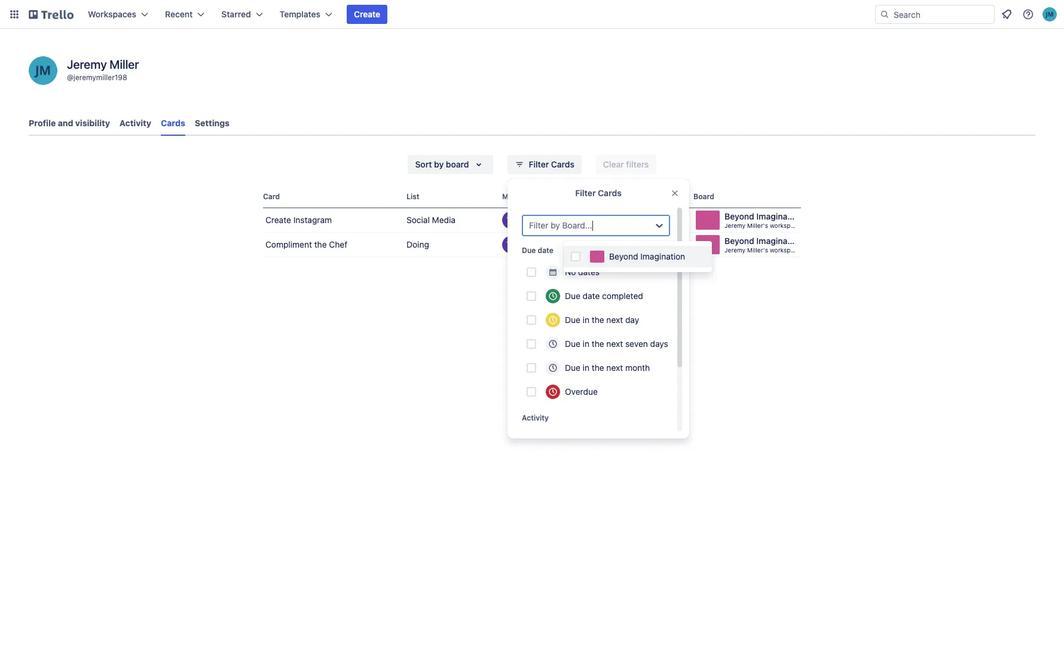 Task type: vqa. For each thing, say whether or not it's contained in the screenshot.
Miller's
yes



Task type: locate. For each thing, give the bounding box(es) containing it.
0 vertical spatial jeremy
[[67, 57, 107, 71]]

the down due date completed
[[592, 315, 605, 325]]

in
[[583, 315, 590, 325], [583, 339, 590, 349], [583, 363, 590, 373]]

the
[[315, 239, 327, 249], [592, 315, 605, 325], [592, 339, 605, 349], [592, 363, 605, 373]]

@
[[67, 73, 74, 82]]

due in the next month
[[565, 363, 650, 373]]

1 horizontal spatial create
[[354, 9, 381, 19]]

0 horizontal spatial by
[[434, 159, 444, 169]]

filter cards
[[529, 159, 575, 169], [576, 188, 622, 198]]

create button
[[347, 5, 388, 24]]

create instagram
[[266, 215, 332, 225]]

2 vertical spatial imagination
[[641, 251, 686, 261]]

board...
[[563, 220, 593, 230]]

jeremy inside "jeremy miller @ jeremymiller198"
[[67, 57, 107, 71]]

0 vertical spatial in
[[583, 315, 590, 325]]

date down filter by board...
[[538, 246, 554, 255]]

jeremy miller (jeremymiller198) image down terry turtle (terryturtle) image
[[518, 236, 536, 254]]

0 horizontal spatial create
[[266, 215, 291, 225]]

the up overdue
[[592, 363, 605, 373]]

1 vertical spatial jeremy miller (jeremymiller198) image
[[29, 56, 57, 85]]

due date down clear filters 'button'
[[604, 192, 636, 201]]

next
[[607, 315, 623, 325], [607, 339, 623, 349], [607, 363, 623, 373]]

compliment the chef
[[266, 239, 348, 249]]

overdue
[[565, 386, 598, 397]]

cards link
[[161, 112, 185, 136]]

filter cards inside button
[[529, 159, 575, 169]]

1 horizontal spatial filter cards
[[576, 188, 622, 198]]

1 vertical spatial filter
[[576, 188, 596, 198]]

jeremy miller (jeremymiller198) image
[[1043, 7, 1058, 22], [29, 56, 57, 85]]

search image
[[881, 10, 890, 19]]

jeremy miller (jeremymiller198) image right open information menu icon
[[1043, 7, 1058, 22]]

due down no
[[565, 291, 581, 301]]

3 in from the top
[[583, 363, 590, 373]]

settings
[[195, 118, 230, 128]]

filter up ruby anderson (rubyanderson7) icon
[[529, 220, 549, 230]]

beyond imagination jeremy miller's workspace
[[725, 211, 803, 229], [725, 236, 803, 254]]

clear
[[604, 159, 624, 169]]

jeremy miller (jeremymiller198) image
[[518, 211, 536, 229], [518, 236, 536, 254]]

clear filters
[[604, 159, 649, 169]]

1 vertical spatial next
[[607, 339, 623, 349]]

1 vertical spatial by
[[551, 220, 560, 230]]

0 vertical spatial imagination
[[757, 211, 803, 221]]

1 vertical spatial cards
[[551, 159, 575, 169]]

by
[[434, 159, 444, 169], [551, 220, 560, 230]]

1 vertical spatial in
[[583, 339, 590, 349]]

0 horizontal spatial activity
[[120, 118, 151, 128]]

create for create
[[354, 9, 381, 19]]

cards
[[161, 118, 185, 128], [551, 159, 575, 169], [598, 188, 622, 198]]

days
[[651, 339, 669, 349]]

2 vertical spatial filter
[[529, 220, 549, 230]]

filter cards down the clear
[[576, 188, 622, 198]]

list
[[407, 192, 420, 201]]

1 vertical spatial filter cards
[[576, 188, 622, 198]]

due
[[604, 192, 618, 201], [522, 246, 536, 255], [565, 291, 581, 301], [565, 315, 581, 325], [565, 339, 581, 349], [565, 363, 581, 373]]

0 vertical spatial due date
[[604, 192, 636, 201]]

recent
[[165, 9, 193, 19]]

filter up board... on the top
[[576, 188, 596, 198]]

next left seven
[[607, 339, 623, 349]]

2 vertical spatial date
[[583, 291, 600, 301]]

2 vertical spatial in
[[583, 363, 590, 373]]

the down due in the next day
[[592, 339, 605, 349]]

1 vertical spatial workspace
[[770, 246, 801, 254]]

next left day
[[607, 315, 623, 325]]

cards down the clear
[[598, 188, 622, 198]]

in down due date completed
[[583, 315, 590, 325]]

jeremy miller (jeremymiller198) image for social media
[[518, 211, 536, 229]]

1 vertical spatial jeremy miller (jeremymiller198) image
[[518, 236, 536, 254]]

filter cards up members
[[529, 159, 575, 169]]

0 vertical spatial by
[[434, 159, 444, 169]]

1 vertical spatial beyond imagination jeremy miller's workspace
[[725, 236, 803, 254]]

recent button
[[158, 5, 212, 24]]

visibility
[[75, 118, 110, 128]]

0 horizontal spatial filter cards
[[529, 159, 575, 169]]

in down due in the next day
[[583, 339, 590, 349]]

cards left the clear
[[551, 159, 575, 169]]

1 horizontal spatial due date
[[604, 192, 636, 201]]

instagram
[[294, 215, 332, 225]]

profile and visibility
[[29, 118, 110, 128]]

due down due date completed
[[565, 315, 581, 325]]

day
[[626, 315, 640, 325]]

members
[[503, 192, 535, 201]]

cards inside filter cards button
[[551, 159, 575, 169]]

0 vertical spatial cards
[[161, 118, 185, 128]]

1 vertical spatial create
[[266, 215, 291, 225]]

2 next from the top
[[607, 339, 623, 349]]

due down due in the next day
[[565, 339, 581, 349]]

2 vertical spatial cards
[[598, 188, 622, 198]]

1 horizontal spatial activity
[[522, 413, 549, 422]]

workspace
[[770, 222, 801, 229], [770, 246, 801, 254]]

dates
[[579, 267, 600, 277]]

2 vertical spatial next
[[607, 363, 623, 373]]

0 vertical spatial date
[[620, 192, 636, 201]]

beyond
[[725, 211, 755, 221], [725, 236, 755, 246], [610, 251, 639, 261]]

due in the next seven days
[[565, 339, 669, 349]]

by inside sort by board dropdown button
[[434, 159, 444, 169]]

date down dates
[[583, 291, 600, 301]]

next for month
[[607, 363, 623, 373]]

filter up members
[[529, 159, 549, 169]]

by left board... on the top
[[551, 220, 560, 230]]

due date right terry turtle (terryturtle) icon
[[522, 246, 554, 255]]

jeremy miller @ jeremymiller198
[[67, 57, 139, 82]]

create instagram link
[[263, 208, 402, 232]]

date
[[620, 192, 636, 201], [538, 246, 554, 255], [583, 291, 600, 301]]

1 vertical spatial beyond
[[725, 236, 755, 246]]

0 vertical spatial filter
[[529, 159, 549, 169]]

0 vertical spatial jeremy miller (jeremymiller198) image
[[518, 211, 536, 229]]

miller
[[110, 57, 139, 71]]

completed
[[603, 291, 644, 301]]

filter cards button
[[508, 155, 582, 174]]

starred button
[[214, 5, 270, 24]]

0 vertical spatial filter cards
[[529, 159, 575, 169]]

1 vertical spatial date
[[538, 246, 554, 255]]

next left month
[[607, 363, 623, 373]]

social
[[407, 215, 430, 225]]

jeremy miller (jeremymiller198) image down members
[[518, 211, 536, 229]]

2 horizontal spatial cards
[[598, 188, 622, 198]]

0 vertical spatial jeremy miller (jeremymiller198) image
[[1043, 7, 1058, 22]]

sort
[[415, 159, 432, 169]]

1 jeremy miller (jeremymiller198) image from the top
[[518, 211, 536, 229]]

in for due in the next seven days
[[583, 339, 590, 349]]

1 horizontal spatial by
[[551, 220, 560, 230]]

the for due in the next month
[[592, 363, 605, 373]]

miller's
[[748, 222, 769, 229], [748, 246, 769, 254]]

clear filters button
[[596, 155, 657, 174]]

activity link
[[120, 112, 151, 134]]

filter
[[529, 159, 549, 169], [576, 188, 596, 198], [529, 220, 549, 230]]

1 vertical spatial imagination
[[757, 236, 803, 246]]

3 next from the top
[[607, 363, 623, 373]]

0 vertical spatial workspace
[[770, 222, 801, 229]]

1 in from the top
[[583, 315, 590, 325]]

0 vertical spatial activity
[[120, 118, 151, 128]]

cards right activity link
[[161, 118, 185, 128]]

date down clear filters 'button'
[[620, 192, 636, 201]]

1 vertical spatial miller's
[[748, 246, 769, 254]]

0 vertical spatial miller's
[[748, 222, 769, 229]]

activity
[[120, 118, 151, 128], [522, 413, 549, 422]]

jeremymiller198
[[74, 73, 127, 82]]

jeremy
[[67, 57, 107, 71], [725, 222, 746, 229], [725, 246, 746, 254]]

0 vertical spatial create
[[354, 9, 381, 19]]

in up overdue
[[583, 363, 590, 373]]

0 vertical spatial next
[[607, 315, 623, 325]]

1 beyond imagination jeremy miller's workspace from the top
[[725, 211, 803, 229]]

1 horizontal spatial jeremy miller (jeremymiller198) image
[[1043, 7, 1058, 22]]

2 horizontal spatial date
[[620, 192, 636, 201]]

2 in from the top
[[583, 339, 590, 349]]

by right sort
[[434, 159, 444, 169]]

create inside button
[[354, 9, 381, 19]]

jeremy miller (jeremymiller198) image left @
[[29, 56, 57, 85]]

1 horizontal spatial date
[[583, 291, 600, 301]]

in for due in the next month
[[583, 363, 590, 373]]

1 next from the top
[[607, 315, 623, 325]]

and
[[58, 118, 73, 128]]

imagination
[[757, 211, 803, 221], [757, 236, 803, 246], [641, 251, 686, 261]]

2 miller's from the top
[[748, 246, 769, 254]]

starred
[[222, 9, 251, 19]]

create
[[354, 9, 381, 19], [266, 215, 291, 225]]

due in the next day
[[565, 315, 640, 325]]

close popover image
[[671, 188, 680, 198]]

due date
[[604, 192, 636, 201], [522, 246, 554, 255]]

0 vertical spatial beyond
[[725, 211, 755, 221]]

0 vertical spatial beyond imagination jeremy miller's workspace
[[725, 211, 803, 229]]

1 horizontal spatial cards
[[551, 159, 575, 169]]

filters
[[627, 159, 649, 169]]

1 vertical spatial due date
[[522, 246, 554, 255]]

open information menu image
[[1023, 8, 1035, 20]]

next for seven
[[607, 339, 623, 349]]

2 jeremy miller (jeremymiller198) image from the top
[[518, 236, 536, 254]]

jeremy miller (jeremymiller198) image for doing
[[518, 236, 536, 254]]



Task type: describe. For each thing, give the bounding box(es) containing it.
compliment
[[266, 239, 312, 249]]

the for due in the next seven days
[[592, 339, 605, 349]]

0 horizontal spatial date
[[538, 246, 554, 255]]

2 beyond imagination jeremy miller's workspace from the top
[[725, 236, 803, 254]]

0 horizontal spatial due date
[[522, 246, 554, 255]]

by for filter
[[551, 220, 560, 230]]

1 miller's from the top
[[748, 222, 769, 229]]

by for sort
[[434, 159, 444, 169]]

2 vertical spatial beyond
[[610, 251, 639, 261]]

workspaces button
[[81, 5, 156, 24]]

0 notifications image
[[1000, 7, 1015, 22]]

filter inside button
[[529, 159, 549, 169]]

doing
[[407, 239, 429, 249]]

media
[[432, 215, 456, 225]]

due down the clear
[[604, 192, 618, 201]]

workspaces
[[88, 9, 136, 19]]

profile
[[29, 118, 56, 128]]

1 vertical spatial jeremy
[[725, 222, 746, 229]]

the for due in the next day
[[592, 315, 605, 325]]

2 vertical spatial jeremy
[[725, 246, 746, 254]]

no
[[565, 267, 576, 277]]

social media
[[407, 215, 456, 225]]

due up overdue
[[565, 363, 581, 373]]

templates
[[280, 9, 321, 19]]

the left chef
[[315, 239, 327, 249]]

next for day
[[607, 315, 623, 325]]

templates button
[[273, 5, 340, 24]]

seven
[[626, 339, 648, 349]]

profile and visibility link
[[29, 112, 110, 134]]

due date completed
[[565, 291, 644, 301]]

due right terry turtle (terryturtle) icon
[[522, 246, 536, 255]]

settings link
[[195, 112, 230, 134]]

terry turtle (terryturtle) image
[[503, 211, 520, 229]]

filter by board...
[[529, 220, 593, 230]]

month
[[626, 363, 650, 373]]

31
[[651, 240, 659, 249]]

0 horizontal spatial jeremy miller (jeremymiller198) image
[[29, 56, 57, 85]]

1 workspace from the top
[[770, 222, 801, 229]]

dec
[[636, 240, 649, 249]]

sort by board button
[[408, 155, 493, 174]]

board
[[694, 192, 715, 201]]

sort by board
[[415, 159, 469, 169]]

dec 31
[[636, 240, 659, 249]]

create for create instagram
[[266, 215, 291, 225]]

chef
[[329, 239, 348, 249]]

Search field
[[890, 5, 995, 23]]

board
[[446, 159, 469, 169]]

1 vertical spatial activity
[[522, 413, 549, 422]]

compliment the chef link
[[263, 233, 402, 257]]

terry turtle (terryturtle) image
[[503, 236, 520, 254]]

in for due in the next day
[[583, 315, 590, 325]]

2 workspace from the top
[[770, 246, 801, 254]]

no dates
[[565, 267, 600, 277]]

beyond imagination
[[610, 251, 686, 261]]

0 horizontal spatial cards
[[161, 118, 185, 128]]

ruby anderson (rubyanderson7) image
[[534, 236, 552, 254]]

primary element
[[0, 0, 1065, 29]]

switch to… image
[[8, 8, 20, 20]]

back to home image
[[29, 5, 74, 24]]

card
[[263, 192, 280, 201]]



